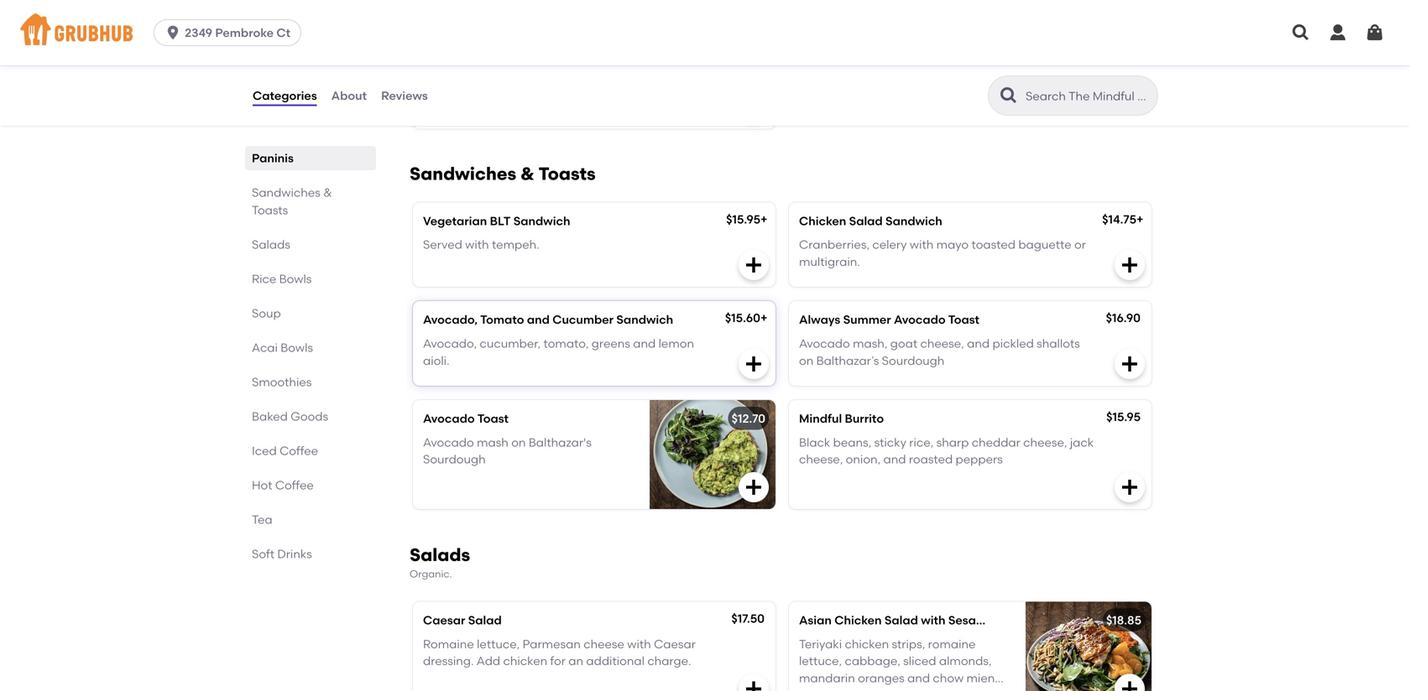 Task type: describe. For each thing, give the bounding box(es) containing it.
ct
[[277, 26, 291, 40]]

caesar inside romaine lettuce, parmesan cheese with caesar dressing. add chicken for an additional charge.
[[654, 637, 696, 652]]

sesame
[[948, 614, 994, 628]]

$11.75 +
[[729, 63, 768, 77]]

beans,
[[833, 436, 872, 450]]

avocado up goat
[[894, 313, 946, 327]]

smoothies
[[252, 375, 312, 389]]

main navigation navigation
[[0, 0, 1410, 65]]

teriyaki
[[799, 637, 842, 652]]

acai bowls
[[252, 341, 313, 355]]

with up romaine
[[921, 614, 946, 628]]

sticky
[[874, 436, 907, 450]]

balthazar's
[[816, 354, 879, 368]]

cheese, inside avocado mash, goat cheese, and pickled shallots on balthazar's sourdough
[[920, 337, 964, 351]]

iced
[[252, 444, 277, 458]]

sharp
[[936, 436, 969, 450]]

cheese
[[584, 637, 624, 652]]

tempeh.
[[492, 238, 539, 252]]

$17.50
[[732, 612, 765, 626]]

baguette
[[1019, 238, 1072, 252]]

0 horizontal spatial cheese,
[[799, 453, 843, 467]]

avocado toast
[[423, 412, 509, 426]]

1 vertical spatial chicken
[[835, 614, 882, 628]]

$11.75
[[729, 63, 761, 77]]

oranges
[[858, 671, 905, 686]]

rice,
[[909, 436, 934, 450]]

chicken inside romaine lettuce, parmesan cheese with caesar dressing. add chicken for an additional charge.
[[503, 654, 547, 669]]

mindful
[[799, 412, 842, 426]]

tomato,
[[544, 337, 589, 351]]

about button
[[330, 65, 368, 126]]

$14.75
[[1102, 212, 1137, 227]]

toasted
[[972, 238, 1016, 252]]

1 horizontal spatial sandwiches
[[410, 163, 516, 185]]

svg image for avocado, cucumber, tomato, greens and lemon aioli.
[[744, 354, 764, 374]]

parmesan
[[523, 637, 581, 652]]

soft
[[252, 547, 275, 562]]

and right tomato
[[527, 313, 550, 327]]

$15.95 for $15.95 +
[[726, 212, 761, 227]]

vegetarian
[[423, 214, 487, 228]]

1 vertical spatial sandwiches
[[252, 186, 320, 200]]

black beans, sticky rice, sharp cheddar cheese, jack cheese, onion, and roasted peppers
[[799, 436, 1094, 467]]

mien
[[967, 671, 995, 686]]

2 horizontal spatial cheese,
[[1023, 436, 1067, 450]]

avocado, cucumber, tomato, greens and lemon aioli.
[[423, 337, 694, 368]]

Search The Mindful Cafe search field
[[1024, 88, 1153, 104]]

tea
[[252, 513, 272, 527]]

+ for $14.75
[[1137, 212, 1144, 227]]

salads for salads
[[252, 238, 290, 252]]

cabbage,
[[845, 654, 901, 669]]

+ for $15.95
[[761, 212, 768, 227]]

sliced
[[903, 654, 936, 669]]

bread
[[558, 88, 592, 103]]

sandwich up lemon
[[616, 313, 673, 327]]

with inside teriyaki chicken strips, romaine lettuce, cabbage, sliced almonds, mandarin oranges and chow mien noodles. served with miso gin
[[892, 689, 916, 692]]

with down vegetarian blt sandwich on the left of the page
[[465, 238, 489, 252]]

coffee for iced coffee
[[280, 444, 318, 458]]

cheddar
[[972, 436, 1021, 450]]

tomato
[[480, 313, 524, 327]]

multigrain
[[498, 88, 555, 103]]

shallots
[[1037, 337, 1080, 351]]

avocado toast image
[[650, 401, 776, 510]]

2349 pembroke ct
[[185, 26, 291, 40]]

+ for $15.60
[[761, 311, 768, 325]]

avocado, for avocado, cucumber, tomato, greens and lemon aioli.
[[423, 337, 477, 351]]

categories button
[[252, 65, 318, 126]]

cucumber
[[553, 313, 614, 327]]

with inside romaine lettuce, parmesan cheese with caesar dressing. add chicken for an additional charge.
[[627, 637, 651, 652]]

cranberries, celery with mayo toasted baguette or multigrain.
[[799, 238, 1086, 269]]

salads organic.
[[410, 545, 470, 581]]

reviews
[[381, 88, 428, 103]]

avocado mash, goat cheese, and pickled shallots on balthazar's sourdough
[[799, 337, 1080, 368]]

goat
[[890, 337, 918, 351]]

sandwich for tempeh.
[[514, 214, 570, 228]]

aioli.
[[423, 354, 450, 368]]

avocado for mash
[[423, 436, 474, 450]]

and inside teriyaki chicken strips, romaine lettuce, cabbage, sliced almonds, mandarin oranges and chow mien noodles. served with miso gin
[[908, 671, 930, 686]]

1 horizontal spatial &
[[521, 163, 535, 185]]

0 vertical spatial caesar
[[423, 614, 465, 628]]

avocado, for avocado, tomato and cucumber sandwich
[[423, 313, 478, 327]]

salad for celery
[[849, 214, 883, 228]]

multigrain.
[[799, 255, 860, 269]]

add
[[477, 654, 500, 669]]

$15.95 +
[[726, 212, 768, 227]]

$14.75 +
[[1102, 212, 1144, 227]]

coffee for hot coffee
[[275, 478, 314, 493]]

roasted
[[909, 453, 953, 467]]

salads for salads organic.
[[410, 545, 470, 566]]

romaine lettuce, parmesan cheese with caesar dressing. add chicken for an additional charge.
[[423, 637, 696, 669]]

$18.85
[[1106, 614, 1142, 628]]

1 horizontal spatial toasts
[[539, 163, 596, 185]]

greens
[[592, 337, 630, 351]]

0 horizontal spatial &
[[323, 186, 332, 200]]

avocado mash on balthazar's sourdough
[[423, 436, 592, 467]]

goods
[[291, 410, 328, 424]]

$12.70
[[732, 412, 766, 426]]

rice bowls
[[252, 272, 312, 286]]

black
[[799, 436, 830, 450]]

and inside avocado mash, goat cheese, and pickled shallots on balthazar's sourdough
[[967, 337, 990, 351]]

mash
[[477, 436, 509, 450]]

teriyaki chicken strips, romaine lettuce, cabbage, sliced almonds, mandarin oranges and chow mien noodles. served with miso gin
[[799, 637, 995, 692]]

svg image for served with tempeh.
[[744, 255, 764, 276]]

svg image for romaine lettuce, parmesan cheese with caesar dressing. add chicken for an additional charge.
[[744, 680, 764, 692]]

asian
[[799, 614, 832, 628]]

bowls for rice bowls
[[279, 272, 312, 286]]

hot
[[252, 478, 272, 493]]

0 vertical spatial toast
[[948, 313, 980, 327]]

always
[[799, 313, 840, 327]]

2349
[[185, 26, 212, 40]]

asian chicken salad with sesame
[[799, 614, 994, 628]]

svg image for avocado mash, goat cheese, and pickled shallots on balthazar's sourdough
[[1120, 354, 1140, 374]]

celery
[[873, 238, 907, 252]]

vegetarian blt sandwich
[[423, 214, 570, 228]]



Task type: locate. For each thing, give the bounding box(es) containing it.
svg image
[[1291, 23, 1311, 43], [1365, 23, 1385, 43], [744, 255, 764, 276], [744, 354, 764, 374], [1120, 354, 1140, 374], [744, 478, 764, 498], [1120, 478, 1140, 498], [744, 680, 764, 692]]

asian chicken salad with sesame image
[[1026, 602, 1152, 692]]

sourdough
[[882, 354, 945, 368], [423, 453, 486, 467]]

served with tempeh.
[[423, 238, 539, 252]]

1 horizontal spatial sandwiches & toasts
[[410, 163, 596, 185]]

1 horizontal spatial salad
[[849, 214, 883, 228]]

cheese
[[464, 65, 508, 79]]

0 horizontal spatial chicken
[[503, 654, 547, 669]]

bowls
[[279, 272, 312, 286], [281, 341, 313, 355]]

0 vertical spatial coffee
[[280, 444, 318, 458]]

1 vertical spatial served
[[850, 689, 889, 692]]

categories
[[253, 88, 317, 103]]

0 vertical spatial sandwiches & toasts
[[410, 163, 596, 185]]

served down vegetarian
[[423, 238, 462, 252]]

for
[[550, 654, 566, 669]]

chicken up cabbage,
[[845, 637, 889, 652]]

+
[[761, 63, 768, 77], [761, 212, 768, 227], [1137, 212, 1144, 227], [761, 311, 768, 325]]

coffee right iced
[[280, 444, 318, 458]]

1 horizontal spatial toast
[[948, 313, 980, 327]]

chicken salad sandwich
[[799, 214, 943, 228]]

salads up the organic.
[[410, 545, 470, 566]]

2 avocado, from the top
[[423, 337, 477, 351]]

sandwiches & toasts down the paninis
[[252, 186, 332, 217]]

mandarin
[[799, 671, 855, 686]]

1 horizontal spatial on
[[511, 436, 526, 450]]

lemon
[[659, 337, 694, 351]]

0 vertical spatial &
[[521, 163, 535, 185]]

0 horizontal spatial caesar
[[423, 614, 465, 628]]

and inside black beans, sticky rice, sharp cheddar cheese, jack cheese, onion, and roasted peppers
[[884, 453, 906, 467]]

0 horizontal spatial served
[[423, 238, 462, 252]]

2349 pembroke ct button
[[154, 19, 308, 46]]

0 horizontal spatial lettuce,
[[477, 637, 520, 652]]

1 vertical spatial sandwiches & toasts
[[252, 186, 332, 217]]

sandwich up the tempeh.
[[514, 214, 570, 228]]

avocado, inside avocado, cucumber, tomato, greens and lemon aioli.
[[423, 337, 477, 351]]

bowls right rice
[[279, 272, 312, 286]]

balthazar's
[[529, 436, 592, 450]]

salad
[[849, 214, 883, 228], [468, 614, 502, 628], [885, 614, 918, 628]]

lettuce, inside romaine lettuce, parmesan cheese with caesar dressing. add chicken for an additional charge.
[[477, 637, 520, 652]]

on inside 'avocado mash on balthazar's sourdough'
[[511, 436, 526, 450]]

served down oranges
[[850, 689, 889, 692]]

mindful burrito
[[799, 412, 884, 426]]

and left lemon
[[633, 337, 656, 351]]

sourdough down mash
[[423, 453, 486, 467]]

salad up strips,
[[885, 614, 918, 628]]

cheese, right goat
[[920, 337, 964, 351]]

with up additional
[[627, 637, 651, 652]]

0 horizontal spatial sandwiches & toasts
[[252, 186, 332, 217]]

2 vertical spatial cheese,
[[799, 453, 843, 467]]

salad up celery
[[849, 214, 883, 228]]

1 vertical spatial coffee
[[275, 478, 314, 493]]

grilled cheese sandwich
[[423, 65, 567, 79]]

on inside avocado mash, goat cheese, and pickled shallots on balthazar's sourdough
[[799, 354, 814, 368]]

pickled
[[993, 337, 1034, 351]]

1 horizontal spatial cheese,
[[920, 337, 964, 351]]

cheese, down black
[[799, 453, 843, 467]]

and left pickled
[[967, 337, 990, 351]]

toasts down bread
[[539, 163, 596, 185]]

caesar salad
[[423, 614, 502, 628]]

caesar up charge.
[[654, 637, 696, 652]]

1 horizontal spatial sourdough
[[882, 354, 945, 368]]

romaine
[[423, 637, 474, 652]]

0 horizontal spatial sandwiches
[[252, 186, 320, 200]]

sourdough inside 'avocado mash on balthazar's sourdough'
[[423, 453, 486, 467]]

0 horizontal spatial salad
[[468, 614, 502, 628]]

organic.
[[410, 568, 452, 581]]

2 vertical spatial on
[[511, 436, 526, 450]]

noodles.
[[799, 689, 847, 692]]

avocado inside 'avocado mash on balthazar's sourdough'
[[423, 436, 474, 450]]

1 vertical spatial on
[[799, 354, 814, 368]]

1 horizontal spatial served
[[850, 689, 889, 692]]

+ for $11.75
[[761, 63, 768, 77]]

svg image for avocado mash on balthazar's sourdough
[[744, 478, 764, 498]]

sandwich for with
[[886, 214, 943, 228]]

bowls right acai
[[281, 341, 313, 355]]

0 vertical spatial lettuce,
[[477, 637, 520, 652]]

with left mayo
[[910, 238, 934, 252]]

1 vertical spatial toasts
[[252, 203, 288, 217]]

1 vertical spatial $15.95
[[1106, 410, 1141, 424]]

0 vertical spatial on
[[423, 88, 438, 103]]

miso
[[919, 689, 946, 692]]

sourdough down goat
[[882, 354, 945, 368]]

1 vertical spatial avocado,
[[423, 337, 477, 351]]

2 horizontal spatial on
[[799, 354, 814, 368]]

strips,
[[892, 637, 925, 652]]

$15.95 for $15.95
[[1106, 410, 1141, 424]]

blt
[[490, 214, 511, 228]]

salads up rice
[[252, 238, 290, 252]]

avocado for mash,
[[799, 337, 850, 351]]

avocado down aioli. in the left bottom of the page
[[423, 412, 475, 426]]

0 vertical spatial bowls
[[279, 272, 312, 286]]

avocado, tomato and cucumber sandwich
[[423, 313, 673, 327]]

svg image
[[1328, 23, 1348, 43], [165, 24, 181, 41], [1120, 255, 1140, 276], [1120, 680, 1140, 692]]

drinks
[[277, 547, 312, 562]]

with down oranges
[[892, 689, 916, 692]]

0 vertical spatial cheese,
[[920, 337, 964, 351]]

1 vertical spatial sourdough
[[423, 453, 486, 467]]

avocado down avocado toast
[[423, 436, 474, 450]]

or
[[1074, 238, 1086, 252]]

caesar up romaine
[[423, 614, 465, 628]]

burrito
[[845, 412, 884, 426]]

0 horizontal spatial toast
[[477, 412, 509, 426]]

0 horizontal spatial toasts
[[252, 203, 288, 217]]

1 vertical spatial salads
[[410, 545, 470, 566]]

0 horizontal spatial sourdough
[[423, 453, 486, 467]]

lettuce, up add
[[477, 637, 520, 652]]

avocado inside avocado mash, goat cheese, and pickled shallots on balthazar's sourdough
[[799, 337, 850, 351]]

chicken up cranberries,
[[799, 214, 846, 228]]

almonds,
[[939, 654, 992, 669]]

chicken down the parmesan
[[503, 654, 547, 669]]

1 horizontal spatial salads
[[410, 545, 470, 566]]

rice
[[252, 272, 276, 286]]

chicken
[[799, 214, 846, 228], [835, 614, 882, 628]]

1 horizontal spatial caesar
[[654, 637, 696, 652]]

1 horizontal spatial lettuce,
[[799, 654, 842, 669]]

0 vertical spatial salads
[[252, 238, 290, 252]]

onion,
[[846, 453, 881, 467]]

1 vertical spatial chicken
[[503, 654, 547, 669]]

sandwich up multigrain
[[511, 65, 567, 79]]

avocado down "always"
[[799, 337, 850, 351]]

toasts down the paninis
[[252, 203, 288, 217]]

with inside cranberries, celery with mayo toasted baguette or multigrain.
[[910, 238, 934, 252]]

0 vertical spatial chicken
[[845, 637, 889, 652]]

1 vertical spatial &
[[323, 186, 332, 200]]

chicken
[[845, 637, 889, 652], [503, 654, 547, 669]]

0 vertical spatial sourdough
[[882, 354, 945, 368]]

1 horizontal spatial chicken
[[845, 637, 889, 652]]

1 vertical spatial toast
[[477, 412, 509, 426]]

balthazar
[[440, 88, 495, 103]]

sandwiches up vegetarian
[[410, 163, 516, 185]]

sandwiches down the paninis
[[252, 186, 320, 200]]

0 horizontal spatial salads
[[252, 238, 290, 252]]

1 avocado, from the top
[[423, 313, 478, 327]]

cheese, left jack
[[1023, 436, 1067, 450]]

0 vertical spatial $15.95
[[726, 212, 761, 227]]

svg image for black beans, sticky rice, sharp cheddar cheese, jack cheese, onion, and roasted peppers
[[1120, 478, 1140, 498]]

cheese,
[[920, 337, 964, 351], [1023, 436, 1067, 450], [799, 453, 843, 467]]

0 vertical spatial chicken
[[799, 214, 846, 228]]

salad up add
[[468, 614, 502, 628]]

served inside teriyaki chicken strips, romaine lettuce, cabbage, sliced almonds, mandarin oranges and chow mien noodles. served with miso gin
[[850, 689, 889, 692]]

on left balthazar's
[[799, 354, 814, 368]]

toast up mash
[[477, 412, 509, 426]]

and down sticky at the bottom right
[[884, 453, 906, 467]]

toast
[[948, 313, 980, 327], [477, 412, 509, 426]]

lettuce,
[[477, 637, 520, 652], [799, 654, 842, 669]]

always summer avocado toast
[[799, 313, 980, 327]]

baked
[[252, 410, 288, 424]]

0 vertical spatial toasts
[[539, 163, 596, 185]]

on balthazar multigrain bread
[[423, 88, 592, 103]]

on down grilled
[[423, 88, 438, 103]]

1 vertical spatial lettuce,
[[799, 654, 842, 669]]

1 vertical spatial bowls
[[281, 341, 313, 355]]

1 vertical spatial cheese,
[[1023, 436, 1067, 450]]

0 horizontal spatial on
[[423, 88, 438, 103]]

0 vertical spatial sandwiches
[[410, 163, 516, 185]]

chicken right asian
[[835, 614, 882, 628]]

peppers
[[956, 453, 1003, 467]]

0 vertical spatial served
[[423, 238, 462, 252]]

avocado
[[894, 313, 946, 327], [799, 337, 850, 351], [423, 412, 475, 426], [423, 436, 474, 450]]

toast up avocado mash, goat cheese, and pickled shallots on balthazar's sourdough
[[948, 313, 980, 327]]

chicken inside teriyaki chicken strips, romaine lettuce, cabbage, sliced almonds, mandarin oranges and chow mien noodles. served with miso gin
[[845, 637, 889, 652]]

1 vertical spatial caesar
[[654, 637, 696, 652]]

jack
[[1070, 436, 1094, 450]]

sandwiches & toasts up blt
[[410, 163, 596, 185]]

coffee right hot
[[275, 478, 314, 493]]

about
[[331, 88, 367, 103]]

mash,
[[853, 337, 888, 351]]

chow
[[933, 671, 964, 686]]

paninis
[[252, 151, 294, 165]]

grilled
[[423, 65, 461, 79]]

lettuce, down teriyaki
[[799, 654, 842, 669]]

2 horizontal spatial salad
[[885, 614, 918, 628]]

0 horizontal spatial $15.95
[[726, 212, 761, 227]]

$15.60
[[725, 311, 761, 325]]

0 vertical spatial avocado,
[[423, 313, 478, 327]]

svg image inside 2349 pembroke ct button
[[165, 24, 181, 41]]

lettuce, inside teriyaki chicken strips, romaine lettuce, cabbage, sliced almonds, mandarin oranges and chow mien noodles. served with miso gin
[[799, 654, 842, 669]]

pembroke
[[215, 26, 274, 40]]

avocado for toast
[[423, 412, 475, 426]]

salad for lettuce,
[[468, 614, 502, 628]]

$15.95
[[726, 212, 761, 227], [1106, 410, 1141, 424]]

$15.60 +
[[725, 311, 768, 325]]

soup
[[252, 306, 281, 321]]

and inside avocado, cucumber, tomato, greens and lemon aioli.
[[633, 337, 656, 351]]

sandwich up celery
[[886, 214, 943, 228]]

sourdough inside avocado mash, goat cheese, and pickled shallots on balthazar's sourdough
[[882, 354, 945, 368]]

on right mash
[[511, 436, 526, 450]]

summer
[[843, 313, 891, 327]]

romaine
[[928, 637, 976, 652]]

soft drinks
[[252, 547, 312, 562]]

sandwich for multigrain
[[511, 65, 567, 79]]

on
[[423, 88, 438, 103], [799, 354, 814, 368], [511, 436, 526, 450]]

cucumber,
[[480, 337, 541, 351]]

mayo
[[937, 238, 969, 252]]

1 horizontal spatial $15.95
[[1106, 410, 1141, 424]]

and down the sliced
[[908, 671, 930, 686]]

iced coffee
[[252, 444, 318, 458]]

salads
[[252, 238, 290, 252], [410, 545, 470, 566]]

bowls for acai bowls
[[281, 341, 313, 355]]

charge.
[[647, 654, 691, 669]]

search icon image
[[999, 86, 1019, 106]]



Task type: vqa. For each thing, say whether or not it's contained in the screenshot.
almonds,
yes



